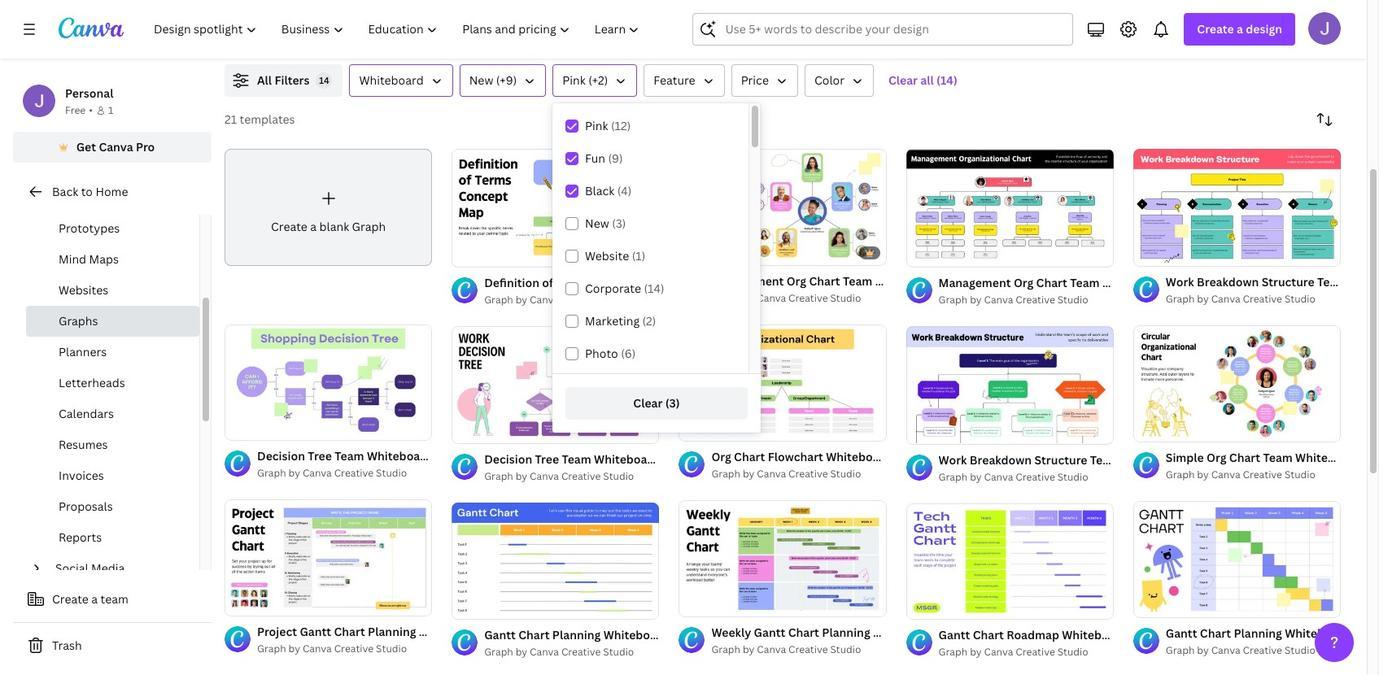Task type: describe. For each thing, give the bounding box(es) containing it.
graph by canva creative studio link for weekly gantt chart planning whiteboard in yellow green pink spaced color blocks style 'image'
[[712, 643, 887, 659]]

media
[[91, 561, 125, 576]]

graph by canva creative studio for management org chart team whiteboard in black red green trendy sticker style image
[[939, 293, 1089, 307]]

marketing
[[585, 313, 640, 329]]

(3) for clear (3)
[[666, 396, 680, 411]]

maps
[[89, 252, 119, 267]]

canva for management org chart team whiteboard in blue green spaced color blocks style image at the top of page
[[757, 291, 787, 305]]

social media
[[55, 561, 125, 576]]

graph by canva creative studio for management org chart team whiteboard in blue green spaced color blocks style image at the top of page
[[712, 291, 862, 305]]

home
[[96, 184, 128, 199]]

back
[[52, 184, 78, 199]]

graph for management org chart team whiteboard in blue green spaced color blocks style image at the top of page
[[712, 291, 741, 305]]

canva for "gantt chart planning whiteboard in dark blue blue gradient style" 'image'
[[530, 645, 559, 659]]

website
[[585, 248, 630, 264]]

(+9)
[[496, 72, 517, 88]]

graph by canva creative studio link for gantt chart roadmap whiteboard in neon green purple friendly professional style image
[[939, 645, 1114, 661]]

create for create a design
[[1198, 21, 1235, 37]]

color
[[815, 72, 845, 88]]

create a team button
[[13, 584, 212, 616]]

graph for weekly gantt chart planning whiteboard in yellow green pink spaced color blocks style 'image'
[[712, 643, 741, 657]]

trash
[[52, 638, 82, 654]]

graph for gantt chart roadmap whiteboard in neon green purple friendly professional style image
[[939, 646, 968, 660]]

filters
[[275, 72, 310, 88]]

clear all (14) button
[[881, 64, 966, 97]]

corporate (14)
[[585, 281, 665, 296]]

fun (9)
[[585, 151, 623, 166]]

team
[[101, 592, 129, 607]]

studio for management org chart team whiteboard in blue green spaced color blocks style image at the top of page
[[831, 291, 862, 305]]

photo
[[585, 346, 619, 361]]

simple org chart team whiteboard in yellow pink green spaced color blocks style image
[[1134, 325, 1342, 442]]

graph by canva creative studio link for org chart flowchart whiteboard in yellow pink spaced color blocks style image
[[712, 467, 887, 483]]

graph by canva creative studio for org chart flowchart whiteboard in yellow pink spaced color blocks style image
[[712, 468, 862, 481]]

by for the work breakdown structure team whiteboard in purple green red simple colorful style image
[[971, 470, 982, 484]]

new (+9) button
[[460, 64, 546, 97]]

graph by canva creative studio for "gantt chart planning whiteboard in dark blue blue gradient style" 'image'
[[485, 645, 634, 659]]

black (4)
[[585, 183, 632, 199]]

create a team
[[52, 592, 129, 607]]

graph by canva creative studio link for project gantt chart planning whiteboard in pink pastel purple pastel green spaced color blocks style image
[[257, 642, 432, 658]]

create a blank graph
[[271, 219, 386, 234]]

graph by canva creative studio link for simple org chart team whiteboard in yellow pink green spaced color blocks style image on the right of the page
[[1166, 467, 1342, 483]]

color button
[[805, 64, 874, 97]]

by for work breakdown structure team whiteboard in red purple green trendy stickers style 'image'
[[1198, 292, 1210, 306]]

21 templates
[[225, 112, 295, 127]]

websites
[[59, 282, 108, 298]]

all
[[257, 72, 272, 88]]

creative for the work breakdown structure team whiteboard in purple green red simple colorful style image
[[1016, 470, 1056, 484]]

14 filter options selected element
[[316, 72, 333, 89]]

graph by canva creative studio for gantt chart planning whiteboard in purple green yellow cute geometry style image
[[1166, 644, 1316, 657]]

pink for pink (+2)
[[563, 72, 586, 88]]

graph for work breakdown structure team whiteboard in red purple green trendy stickers style 'image'
[[1166, 292, 1195, 306]]

create for create a team
[[52, 592, 89, 607]]

creative for decision tree team whiteboard in light green purple casual corporate style image
[[334, 467, 374, 481]]

(3) for new (3)
[[612, 216, 626, 231]]

clear for clear all (14)
[[889, 72, 918, 88]]

creative for simple org chart team whiteboard in yellow pink green spaced color blocks style image on the right of the page
[[1244, 468, 1283, 482]]

new for new (+9)
[[469, 72, 494, 88]]

canva inside button
[[99, 139, 133, 155]]

marketing (2)
[[585, 313, 656, 329]]

(9)
[[609, 151, 623, 166]]

studio for work breakdown structure team whiteboard in red purple green trendy stickers style 'image'
[[1285, 292, 1316, 306]]

free •
[[65, 103, 93, 117]]

templates
[[240, 112, 295, 127]]

graph for "definition of terms concept map planning whiteboard in light blue pink green spaced color blocks style" image
[[485, 293, 514, 307]]

canva for org chart flowchart whiteboard in yellow pink spaced color blocks style image
[[757, 468, 787, 481]]

creative for management org chart team whiteboard in blue green spaced color blocks style image at the top of page
[[789, 291, 828, 305]]

graph for decision tree team whiteboard in light green purple casual corporate style image
[[257, 467, 286, 481]]

personal
[[65, 85, 114, 101]]

creative for "gantt chart planning whiteboard in dark blue blue gradient style" 'image'
[[562, 645, 601, 659]]

gantt chart planning whiteboard in dark blue blue gradient style image
[[452, 503, 660, 620]]

1
[[108, 103, 113, 117]]

a for design
[[1237, 21, 1244, 37]]

graph by canva creative studio for the work breakdown structure team whiteboard in purple green red simple colorful style image
[[939, 470, 1089, 484]]

graph for the work breakdown structure team whiteboard in purple green red simple colorful style image
[[939, 470, 968, 484]]

websites link
[[26, 275, 199, 306]]

jacob simon image
[[1309, 12, 1342, 45]]

social
[[55, 561, 88, 576]]

1 vertical spatial (14)
[[644, 281, 665, 296]]

(6)
[[621, 346, 636, 361]]

(4)
[[618, 183, 632, 199]]

canva for work breakdown structure team whiteboard in red purple green trendy stickers style 'image'
[[1212, 292, 1241, 306]]

graph by canva creative studio link for work breakdown structure team whiteboard in red purple green trendy stickers style 'image'
[[1166, 291, 1342, 307]]

clear (3)
[[634, 396, 680, 411]]

(1)
[[632, 248, 646, 264]]

canva for simple org chart team whiteboard in yellow pink green spaced color blocks style image on the right of the page
[[1212, 468, 1241, 482]]

feature
[[654, 72, 696, 88]]

pink (+2)
[[563, 72, 608, 88]]

proposals link
[[26, 492, 199, 523]]

canva for gantt chart roadmap whiteboard in neon green purple friendly professional style image
[[985, 646, 1014, 660]]

by for "definition of terms concept map planning whiteboard in light blue pink green spaced color blocks style" image
[[516, 293, 528, 307]]

by for management org chart team whiteboard in black red green trendy sticker style image
[[971, 293, 982, 307]]

graph for gantt chart planning whiteboard in purple green yellow cute geometry style image
[[1166, 644, 1195, 657]]

reports
[[59, 530, 102, 545]]

mind
[[59, 252, 86, 267]]

graph for management org chart team whiteboard in black red green trendy sticker style image
[[939, 293, 968, 307]]

calendars link
[[26, 399, 199, 430]]

get canva pro button
[[13, 132, 212, 163]]

creative for gantt chart planning whiteboard in purple green yellow cute geometry style image
[[1244, 644, 1283, 657]]

prototypes link
[[26, 213, 199, 244]]

mind maps
[[59, 252, 119, 267]]

by for project gantt chart planning whiteboard in pink pastel purple pastel green spaced color blocks style image
[[289, 643, 300, 656]]

graph by canva creative studio link for decision tree team whiteboard in light green purple casual corporate style image
[[257, 466, 432, 482]]

black
[[585, 183, 615, 199]]

(+2)
[[589, 72, 608, 88]]

create a design button
[[1185, 13, 1296, 46]]

planners link
[[26, 337, 199, 368]]

resumes
[[59, 437, 108, 453]]

all filters
[[257, 72, 310, 88]]

creative for management org chart team whiteboard in black red green trendy sticker style image
[[1016, 293, 1056, 307]]

gantt chart roadmap whiteboard in neon green purple friendly professional style image
[[907, 503, 1114, 620]]

14
[[319, 74, 329, 86]]

by for weekly gantt chart planning whiteboard in yellow green pink spaced color blocks style 'image'
[[743, 643, 755, 657]]

decision tree team whiteboard in light green purple casual corporate style image
[[225, 324, 432, 441]]

mind maps link
[[26, 244, 199, 275]]

studio for simple org chart team whiteboard in yellow pink green spaced color blocks style image on the right of the page
[[1285, 468, 1316, 482]]

feature button
[[644, 64, 725, 97]]

by for decision tree team whiteboard in light green purple casual corporate style image
[[289, 467, 300, 481]]

invoices link
[[26, 461, 199, 492]]

graph by canva creative studio link for gantt chart planning whiteboard in purple green yellow cute geometry style image
[[1166, 643, 1342, 659]]

by for "gantt chart planning whiteboard in dark blue blue gradient style" 'image'
[[516, 645, 528, 659]]

management org chart team whiteboard in blue green spaced color blocks style image
[[679, 149, 887, 266]]

graph by canva creative studio link for "definition of terms concept map planning whiteboard in light blue pink green spaced color blocks style" image
[[485, 292, 660, 309]]

21
[[225, 112, 237, 127]]



Task type: vqa. For each thing, say whether or not it's contained in the screenshot.


Task type: locate. For each thing, give the bounding box(es) containing it.
new inside button
[[469, 72, 494, 88]]

1 vertical spatial clear
[[634, 396, 663, 411]]

0 horizontal spatial clear
[[634, 396, 663, 411]]

graph for org chart flowchart whiteboard in yellow pink spaced color blocks style image
[[712, 468, 741, 481]]

get
[[76, 139, 96, 155]]

2 horizontal spatial a
[[1237, 21, 1244, 37]]

pink left (+2) at the top of the page
[[563, 72, 586, 88]]

clear
[[889, 72, 918, 88], [634, 396, 663, 411]]

trash link
[[13, 630, 212, 663]]

creative for "definition of terms concept map planning whiteboard in light blue pink green spaced color blocks style" image
[[562, 293, 601, 307]]

a inside dropdown button
[[1237, 21, 1244, 37]]

graph by canva creative studio for simple org chart team whiteboard in yellow pink green spaced color blocks style image on the right of the page
[[1166, 468, 1316, 482]]

graph by canva creative studio link for the work breakdown structure team whiteboard in purple green red simple colorful style image
[[939, 469, 1114, 486]]

decision tree team whiteboard in purple pink green simple colorful style image
[[452, 327, 660, 443]]

graph by canva creative studio link for "gantt chart planning whiteboard in dark blue blue gradient style" 'image'
[[485, 645, 660, 661]]

0 horizontal spatial a
[[91, 592, 98, 607]]

creative for project gantt chart planning whiteboard in pink pastel purple pastel green spaced color blocks style image
[[334, 643, 374, 656]]

by for simple org chart team whiteboard in yellow pink green spaced color blocks style image on the right of the page
[[1198, 468, 1210, 482]]

graph for project gantt chart planning whiteboard in pink pastel purple pastel green spaced color blocks style image
[[257, 643, 286, 656]]

studio for the work breakdown structure team whiteboard in purple green red simple colorful style image
[[1058, 470, 1089, 484]]

social media link
[[49, 554, 190, 585]]

canva for project gantt chart planning whiteboard in pink pastel purple pastel green spaced color blocks style image
[[303, 643, 332, 656]]

work breakdown structure team whiteboard in purple green red simple colorful style image
[[907, 327, 1114, 444]]

website (1)
[[585, 248, 646, 264]]

1 horizontal spatial new
[[585, 216, 610, 231]]

clear down (6)
[[634, 396, 663, 411]]

corporate
[[585, 281, 642, 296]]

1 horizontal spatial clear
[[889, 72, 918, 88]]

resumes link
[[26, 430, 199, 461]]

management org chart team whiteboard in black red green trendy sticker style image
[[907, 149, 1114, 266]]

graph by canva creative studio for "definition of terms concept map planning whiteboard in light blue pink green spaced color blocks style" image
[[485, 293, 634, 307]]

letterheads
[[59, 375, 125, 391]]

(3)
[[612, 216, 626, 231], [666, 396, 680, 411]]

a inside button
[[91, 592, 98, 607]]

1 vertical spatial a
[[310, 219, 317, 234]]

1 vertical spatial (3)
[[666, 396, 680, 411]]

studio for management org chart team whiteboard in black red green trendy sticker style image
[[1058, 293, 1089, 307]]

0 vertical spatial (14)
[[937, 72, 958, 88]]

(14) right the all
[[937, 72, 958, 88]]

create a blank graph link
[[225, 149, 432, 266]]

back to home link
[[13, 176, 212, 208]]

canva for "definition of terms concept map planning whiteboard in light blue pink green spaced color blocks style" image
[[530, 293, 559, 307]]

graph by canva creative studio for gantt chart roadmap whiteboard in neon green purple friendly professional style image
[[939, 646, 1089, 660]]

clear (3) button
[[566, 388, 748, 420]]

to
[[81, 184, 93, 199]]

reports link
[[26, 523, 199, 554]]

0 vertical spatial pink
[[563, 72, 586, 88]]

0 horizontal spatial (3)
[[612, 216, 626, 231]]

1 vertical spatial new
[[585, 216, 610, 231]]

clear all (14)
[[889, 72, 958, 88]]

new (3)
[[585, 216, 626, 231]]

creative
[[789, 291, 828, 305], [1244, 292, 1283, 306], [1016, 293, 1056, 307], [562, 293, 601, 307], [334, 467, 374, 481], [789, 468, 828, 481], [1244, 468, 1283, 482], [562, 470, 601, 483], [1016, 470, 1056, 484], [334, 643, 374, 656], [789, 643, 828, 657], [1244, 644, 1283, 657], [562, 645, 601, 659], [1016, 646, 1056, 660]]

0 vertical spatial create
[[1198, 21, 1235, 37]]

graphs
[[59, 313, 98, 329]]

graph by canva creative studio link
[[712, 291, 887, 307], [1166, 291, 1342, 307], [939, 292, 1114, 308], [485, 292, 660, 309], [257, 466, 432, 482], [712, 467, 887, 483], [1166, 467, 1342, 483], [485, 469, 660, 485], [939, 469, 1114, 486], [257, 642, 432, 658], [712, 643, 887, 659], [1166, 643, 1342, 659], [485, 645, 660, 661], [939, 645, 1114, 661]]

1 horizontal spatial (14)
[[937, 72, 958, 88]]

studio for project gantt chart planning whiteboard in pink pastel purple pastel green spaced color blocks style image
[[376, 643, 407, 656]]

studio for weekly gantt chart planning whiteboard in yellow green pink spaced color blocks style 'image'
[[831, 643, 862, 657]]

free
[[65, 103, 86, 117]]

0 vertical spatial new
[[469, 72, 494, 88]]

graph by canva creative studio for weekly gantt chart planning whiteboard in yellow green pink spaced color blocks style 'image'
[[712, 643, 862, 657]]

studio for "definition of terms concept map planning whiteboard in light blue pink green spaced color blocks style" image
[[603, 293, 634, 307]]

calendars
[[59, 406, 114, 422]]

design
[[1247, 21, 1283, 37]]

clear inside clear all (14) button
[[889, 72, 918, 88]]

0 horizontal spatial (14)
[[644, 281, 665, 296]]

pink (12)
[[585, 118, 631, 134]]

definition of terms concept map planning whiteboard in light blue pink green spaced color blocks style image
[[452, 150, 660, 266]]

new down black
[[585, 216, 610, 231]]

prototypes
[[59, 221, 120, 236]]

canva for management org chart team whiteboard in black red green trendy sticker style image
[[985, 293, 1014, 307]]

create inside dropdown button
[[1198, 21, 1235, 37]]

back to home
[[52, 184, 128, 199]]

1 horizontal spatial (3)
[[666, 396, 680, 411]]

clear left the all
[[889, 72, 918, 88]]

by for gantt chart roadmap whiteboard in neon green purple friendly professional style image
[[971, 646, 982, 660]]

blank
[[320, 219, 349, 234]]

by
[[743, 291, 755, 305], [1198, 292, 1210, 306], [971, 293, 982, 307], [516, 293, 528, 307], [289, 467, 300, 481], [743, 468, 755, 481], [1198, 468, 1210, 482], [516, 470, 528, 483], [971, 470, 982, 484], [289, 643, 300, 656], [743, 643, 755, 657], [1198, 644, 1210, 657], [516, 645, 528, 659], [971, 646, 982, 660]]

canva for gantt chart planning whiteboard in purple green yellow cute geometry style image
[[1212, 644, 1241, 657]]

Search search field
[[726, 14, 1063, 45]]

all
[[921, 72, 934, 88]]

new left (+9)
[[469, 72, 494, 88]]

creative for gantt chart roadmap whiteboard in neon green purple friendly professional style image
[[1016, 646, 1056, 660]]

price
[[741, 72, 769, 88]]

Sort by button
[[1309, 103, 1342, 136]]

create
[[1198, 21, 1235, 37], [271, 219, 308, 234], [52, 592, 89, 607]]

photo (6)
[[585, 346, 636, 361]]

a left team at the bottom
[[91, 592, 98, 607]]

(14)
[[937, 72, 958, 88], [644, 281, 665, 296]]

create a design
[[1198, 21, 1283, 37]]

new for new (3)
[[585, 216, 610, 231]]

whiteboard
[[359, 72, 424, 88]]

1 horizontal spatial create
[[271, 219, 308, 234]]

create left blank
[[271, 219, 308, 234]]

letterheads link
[[26, 368, 199, 399]]

pink inside button
[[563, 72, 586, 88]]

(3) inside button
[[666, 396, 680, 411]]

get canva pro
[[76, 139, 155, 155]]

graph for simple org chart team whiteboard in yellow pink green spaced color blocks style image on the right of the page
[[1166, 468, 1195, 482]]

clear for clear (3)
[[634, 396, 663, 411]]

work breakdown structure team whiteboard in red purple green trendy stickers style image
[[1134, 149, 1342, 266]]

proposals
[[59, 499, 113, 515]]

new (+9)
[[469, 72, 517, 88]]

creative for weekly gantt chart planning whiteboard in yellow green pink spaced color blocks style 'image'
[[789, 643, 828, 657]]

None search field
[[693, 13, 1074, 46]]

canva for weekly gantt chart planning whiteboard in yellow green pink spaced color blocks style 'image'
[[757, 643, 787, 657]]

0 vertical spatial clear
[[889, 72, 918, 88]]

pink
[[563, 72, 586, 88], [585, 118, 609, 134]]

(14) up (2) at the top of the page
[[644, 281, 665, 296]]

1 horizontal spatial a
[[310, 219, 317, 234]]

studio for "gantt chart planning whiteboard in dark blue blue gradient style" 'image'
[[603, 645, 634, 659]]

0 horizontal spatial new
[[469, 72, 494, 88]]

create for create a blank graph
[[271, 219, 308, 234]]

graph by canva creative studio link for management org chart team whiteboard in black red green trendy sticker style image
[[939, 292, 1114, 308]]

org chart flowchart whiteboard in yellow pink spaced color blocks style image
[[679, 325, 887, 442]]

by for org chart flowchart whiteboard in yellow pink spaced color blocks style image
[[743, 468, 755, 481]]

0 vertical spatial (3)
[[612, 216, 626, 231]]

create left design
[[1198, 21, 1235, 37]]

fun
[[585, 151, 606, 166]]

studio for gantt chart roadmap whiteboard in neon green purple friendly professional style image
[[1058, 646, 1089, 660]]

clear inside clear (3) button
[[634, 396, 663, 411]]

1 vertical spatial create
[[271, 219, 308, 234]]

graphs template image
[[994, 0, 1342, 45]]

graph by canva creative studio for project gantt chart planning whiteboard in pink pastel purple pastel green spaced color blocks style image
[[257, 643, 407, 656]]

graph by canva creative studio
[[712, 291, 862, 305], [1166, 292, 1316, 306], [939, 293, 1089, 307], [485, 293, 634, 307], [257, 467, 407, 481], [712, 468, 862, 481], [1166, 468, 1316, 482], [485, 470, 634, 483], [939, 470, 1089, 484], [257, 643, 407, 656], [712, 643, 862, 657], [1166, 644, 1316, 657], [485, 645, 634, 659], [939, 646, 1089, 660]]

planners
[[59, 344, 107, 360]]

by for gantt chart planning whiteboard in purple green yellow cute geometry style image
[[1198, 644, 1210, 657]]

pro
[[136, 139, 155, 155]]

canva for the work breakdown structure team whiteboard in purple green red simple colorful style image
[[985, 470, 1014, 484]]

a for blank
[[310, 219, 317, 234]]

studio for gantt chart planning whiteboard in purple green yellow cute geometry style image
[[1285, 644, 1316, 657]]

graph by canva creative studio link for management org chart team whiteboard in blue green spaced color blocks style image at the top of page
[[712, 291, 887, 307]]

gantt chart planning whiteboard in purple green yellow cute geometry style image
[[1134, 501, 1342, 618]]

new
[[469, 72, 494, 88], [585, 216, 610, 231]]

a for team
[[91, 592, 98, 607]]

0 horizontal spatial create
[[52, 592, 89, 607]]

(12)
[[611, 118, 631, 134]]

create inside button
[[52, 592, 89, 607]]

by for management org chart team whiteboard in blue green spaced color blocks style image at the top of page
[[743, 291, 755, 305]]

canva for decision tree team whiteboard in light green purple casual corporate style image
[[303, 467, 332, 481]]

weekly gantt chart planning whiteboard in yellow green pink spaced color blocks style image
[[679, 501, 887, 618]]

pink for pink (12)
[[585, 118, 609, 134]]

2 horizontal spatial create
[[1198, 21, 1235, 37]]

graph for "gantt chart planning whiteboard in dark blue blue gradient style" 'image'
[[485, 645, 514, 659]]

invoices
[[59, 468, 104, 484]]

creative for work breakdown structure team whiteboard in red purple green trendy stickers style 'image'
[[1244, 292, 1283, 306]]

graph by canva creative studio for work breakdown structure team whiteboard in red purple green trendy stickers style 'image'
[[1166, 292, 1316, 306]]

pink (+2) button
[[553, 64, 638, 97]]

a left blank
[[310, 219, 317, 234]]

studio for decision tree team whiteboard in light green purple casual corporate style image
[[376, 467, 407, 481]]

a
[[1237, 21, 1244, 37], [310, 219, 317, 234], [91, 592, 98, 607]]

studio
[[831, 291, 862, 305], [1285, 292, 1316, 306], [1058, 293, 1089, 307], [603, 293, 634, 307], [376, 467, 407, 481], [831, 468, 862, 481], [1285, 468, 1316, 482], [603, 470, 634, 483], [1058, 470, 1089, 484], [376, 643, 407, 656], [831, 643, 862, 657], [1285, 644, 1316, 657], [603, 645, 634, 659], [1058, 646, 1089, 660]]

1 vertical spatial pink
[[585, 118, 609, 134]]

graph
[[352, 219, 386, 234], [712, 291, 741, 305], [1166, 292, 1195, 306], [939, 293, 968, 307], [485, 293, 514, 307], [257, 467, 286, 481], [712, 468, 741, 481], [1166, 468, 1195, 482], [485, 470, 514, 483], [939, 470, 968, 484], [257, 643, 286, 656], [712, 643, 741, 657], [1166, 644, 1195, 657], [485, 645, 514, 659], [939, 646, 968, 660]]

create down social
[[52, 592, 89, 607]]

create a blank graph element
[[225, 149, 432, 266]]

whiteboard button
[[350, 64, 453, 97]]

(14) inside button
[[937, 72, 958, 88]]

creative for org chart flowchart whiteboard in yellow pink spaced color blocks style image
[[789, 468, 828, 481]]

a left design
[[1237, 21, 1244, 37]]

2 vertical spatial a
[[91, 592, 98, 607]]

studio for org chart flowchart whiteboard in yellow pink spaced color blocks style image
[[831, 468, 862, 481]]

pink left '(12)'
[[585, 118, 609, 134]]

project gantt chart planning whiteboard in pink pastel purple pastel green spaced color blocks style image
[[225, 500, 432, 617]]

0 vertical spatial a
[[1237, 21, 1244, 37]]

•
[[89, 103, 93, 117]]

2 vertical spatial create
[[52, 592, 89, 607]]

graph by canva creative studio for decision tree team whiteboard in light green purple casual corporate style image
[[257, 467, 407, 481]]

top level navigation element
[[143, 13, 654, 46]]

price button
[[732, 64, 799, 97]]

(2)
[[643, 313, 656, 329]]



